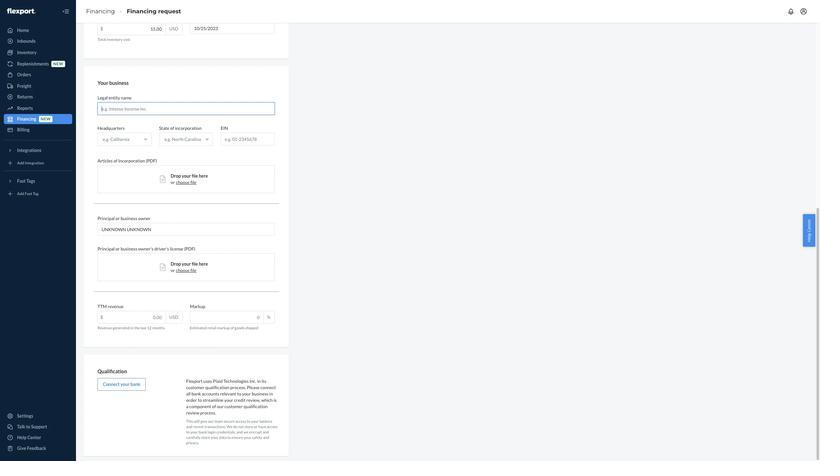 Task type: locate. For each thing, give the bounding box(es) containing it.
to up component
[[198, 398, 202, 403]]

(pdf) right incorporation
[[146, 158, 157, 164]]

1 add from the top
[[17, 161, 24, 166]]

generated
[[113, 326, 130, 331]]

bank down recent
[[199, 430, 207, 435]]

1 vertical spatial $
[[100, 315, 103, 320]]

$
[[100, 26, 103, 31], [100, 315, 103, 320]]

process.
[[230, 385, 246, 390], [200, 410, 216, 416]]

support
[[31, 424, 47, 430]]

and right safety
[[263, 435, 269, 440]]

2 e.g. from the left
[[165, 137, 171, 142]]

flexport uses plaid technologies inc. in its customer qualification process. please connect all bank accounts relevant to your business in order to streamline your credit review, which is a component of our customer qualification review process.
[[186, 379, 277, 416]]

file alt image for (pdf)
[[160, 176, 166, 183]]

customer down flexport
[[186, 385, 205, 390]]

1 vertical spatial usd
[[169, 315, 178, 320]]

give feedback button
[[4, 444, 72, 454]]

10/25/2023
[[194, 26, 218, 31]]

0 vertical spatial help center
[[807, 219, 813, 242]]

1 vertical spatial (pdf)
[[184, 246, 195, 252]]

2 horizontal spatial in
[[270, 391, 273, 397]]

and down not
[[237, 430, 243, 435]]

file
[[192, 173, 198, 179], [191, 180, 197, 185], [192, 261, 198, 267], [191, 268, 197, 273]]

1 vertical spatial principal
[[98, 246, 115, 252]]

financing request
[[127, 8, 181, 15]]

0 horizontal spatial qualification
[[205, 385, 230, 390]]

our up the transactions.
[[208, 419, 214, 424]]

our
[[217, 404, 224, 409], [208, 419, 214, 424]]

financing up 0.00 text box on the top
[[127, 8, 157, 15]]

1 vertical spatial our
[[208, 419, 214, 424]]

and
[[186, 425, 192, 429], [237, 430, 243, 435], [263, 430, 269, 435], [263, 435, 269, 440]]

breadcrumbs navigation
[[81, 2, 186, 21]]

add
[[17, 161, 24, 166], [17, 192, 24, 196]]

1 drop your file here or choose file from the top
[[171, 173, 208, 185]]

safety
[[252, 435, 263, 440]]

drop for principal or business owner's driver's license (pdf)
[[171, 261, 181, 267]]

1 horizontal spatial our
[[217, 404, 224, 409]]

fast left tags
[[17, 178, 26, 184]]

1 vertical spatial drop
[[171, 261, 181, 267]]

0 horizontal spatial our
[[208, 419, 214, 424]]

2 add from the top
[[17, 192, 24, 196]]

bank inside flexport uses plaid technologies inc. in its customer qualification process. please connect all bank accounts relevant to your business in order to streamline your credit review, which is a component of our customer qualification review process.
[[192, 391, 201, 397]]

e.g. left north
[[165, 137, 171, 142]]

access
[[236, 419, 246, 424], [267, 425, 278, 429]]

1 horizontal spatial in
[[257, 379, 261, 384]]

process. up give
[[200, 410, 216, 416]]

1 vertical spatial fast
[[25, 192, 32, 196]]

2 vertical spatial bank
[[199, 430, 207, 435]]

credit
[[234, 398, 246, 403]]

customer down credit
[[225, 404, 243, 409]]

financing down reports on the left of the page
[[17, 116, 36, 122]]

0.00 text field
[[98, 23, 166, 35]]

new
[[53, 62, 63, 66], [41, 117, 51, 122]]

1 choose from the top
[[176, 180, 190, 185]]

reports
[[17, 106, 33, 111]]

open account menu image
[[800, 8, 808, 15]]

which
[[261, 398, 273, 403]]

accounts
[[202, 391, 219, 397]]

bank right connect
[[131, 382, 140, 387]]

0 horizontal spatial in
[[131, 326, 134, 331]]

bank inside this will give our team secure access to your balance and recent transactions. we do not store or have access to your bank login credentials, and we encrypt and carefully store your data to ensure your safety and privacy.
[[199, 430, 207, 435]]

0 vertical spatial here
[[199, 173, 208, 179]]

1 usd from the top
[[169, 26, 178, 31]]

flexport logo image
[[7, 8, 35, 14]]

principal for principal or business owner
[[98, 216, 115, 221]]

2 principal from the top
[[98, 246, 115, 252]]

1 vertical spatial in
[[257, 379, 261, 384]]

12
[[147, 326, 152, 331]]

to down credentials,
[[227, 435, 231, 440]]

1 e.g. from the left
[[103, 137, 109, 142]]

fast left tag
[[25, 192, 32, 196]]

2 drop from the top
[[171, 261, 181, 267]]

usd for 0.00 text field
[[169, 315, 178, 320]]

add fast tag
[[17, 192, 39, 196]]

of down "streamline"
[[212, 404, 216, 409]]

a
[[186, 404, 189, 409]]

new down reports link
[[41, 117, 51, 122]]

(pdf) right license
[[184, 246, 195, 252]]

0 vertical spatial choose
[[176, 180, 190, 185]]

tag
[[33, 192, 39, 196]]

usd for 0.00 text box on the top
[[169, 26, 178, 31]]

driver's
[[154, 246, 169, 252]]

business left owner
[[121, 216, 137, 221]]

principal or business owner
[[98, 216, 151, 221]]

in down connect
[[270, 391, 273, 397]]

add fast tag link
[[4, 189, 72, 199]]

0 vertical spatial our
[[217, 404, 224, 409]]

add for add fast tag
[[17, 192, 24, 196]]

e.g. down the headquarters
[[103, 137, 109, 142]]

1 horizontal spatial qualification
[[244, 404, 268, 409]]

1 horizontal spatial center
[[807, 219, 813, 232]]

fast inside fast tags dropdown button
[[17, 178, 26, 184]]

usd
[[169, 26, 178, 31], [169, 315, 178, 320]]

add inside add fast tag link
[[17, 192, 24, 196]]

2 here from the top
[[199, 261, 208, 267]]

principal or business owner's driver's license (pdf)
[[98, 246, 195, 252]]

billing
[[17, 127, 30, 132]]

credentials,
[[217, 430, 236, 435]]

1 horizontal spatial (pdf)
[[184, 246, 195, 252]]

1 horizontal spatial customer
[[225, 404, 243, 409]]

0 horizontal spatial help
[[17, 435, 27, 440]]

store down login
[[202, 435, 210, 440]]

center inside button
[[807, 219, 813, 232]]

qualification down review,
[[244, 404, 268, 409]]

in left its
[[257, 379, 261, 384]]

add left integration
[[17, 161, 24, 166]]

1 vertical spatial store
[[202, 435, 210, 440]]

add integration
[[17, 161, 44, 166]]

total inventory cost
[[98, 37, 130, 42]]

to
[[237, 391, 241, 397], [198, 398, 202, 403], [247, 419, 251, 424], [26, 424, 30, 430], [186, 430, 190, 435], [227, 435, 231, 440]]

0 horizontal spatial new
[[41, 117, 51, 122]]

add inside the add integration link
[[17, 161, 24, 166]]

qualification down plaid
[[205, 385, 230, 390]]

0 vertical spatial center
[[807, 219, 813, 232]]

last
[[141, 326, 147, 331]]

e.g. Intense Incense inc. field
[[98, 102, 275, 115]]

privacy.
[[186, 441, 199, 446]]

$ down ttm
[[100, 315, 103, 320]]

0 vertical spatial add
[[17, 161, 24, 166]]

process. down the technologies
[[230, 385, 246, 390]]

0 vertical spatial help
[[807, 233, 813, 242]]

california
[[110, 137, 129, 142]]

streamline
[[203, 398, 224, 403]]

state of incorporation
[[159, 126, 202, 131]]

bank right all
[[192, 391, 201, 397]]

our down "streamline"
[[217, 404, 224, 409]]

1 vertical spatial choose
[[176, 268, 190, 273]]

1 vertical spatial process.
[[200, 410, 216, 416]]

0 vertical spatial customer
[[186, 385, 205, 390]]

Owner's full name field
[[98, 223, 275, 236]]

2 usd from the top
[[169, 315, 178, 320]]

1 vertical spatial access
[[267, 425, 278, 429]]

file alt image
[[160, 176, 166, 183], [160, 264, 166, 271]]

recent
[[193, 425, 204, 429]]

1 vertical spatial bank
[[192, 391, 201, 397]]

1 vertical spatial here
[[199, 261, 208, 267]]

connect your bank
[[103, 382, 140, 387]]

0 vertical spatial store
[[245, 425, 253, 429]]

carolina
[[185, 137, 201, 142]]

0 vertical spatial fast
[[17, 178, 26, 184]]

principal for principal or business owner's driver's license (pdf)
[[98, 246, 115, 252]]

1 vertical spatial add
[[17, 192, 24, 196]]

add down fast tags
[[17, 192, 24, 196]]

2 $ from the top
[[100, 315, 103, 320]]

incorporation
[[118, 158, 145, 164]]

financing up the total
[[86, 8, 115, 15]]

1 horizontal spatial financing
[[86, 8, 115, 15]]

access up not
[[236, 419, 246, 424]]

store up 'we' at the bottom left of the page
[[245, 425, 253, 429]]

in left the the
[[131, 326, 134, 331]]

0 vertical spatial drop your file here or choose file
[[171, 173, 208, 185]]

choose for articles of incorporation (pdf)
[[176, 180, 190, 185]]

our inside this will give our team secure access to your balance and recent transactions. we do not store or have access to your bank login credentials, and we encrypt and carefully store your data to ensure your safety and privacy.
[[208, 419, 214, 424]]

0 horizontal spatial e.g.
[[103, 137, 109, 142]]

1 principal from the top
[[98, 216, 115, 221]]

0 vertical spatial new
[[53, 62, 63, 66]]

e.g. north carolina
[[165, 137, 201, 142]]

add integration link
[[4, 158, 72, 168]]

1 horizontal spatial new
[[53, 62, 63, 66]]

business
[[109, 80, 129, 86], [121, 216, 137, 221], [121, 246, 137, 252], [252, 391, 269, 397]]

secure
[[224, 419, 235, 424]]

1 drop from the top
[[171, 173, 181, 179]]

1 vertical spatial help
[[17, 435, 27, 440]]

1 vertical spatial drop your file here or choose file
[[171, 261, 208, 273]]

and down this
[[186, 425, 192, 429]]

1 horizontal spatial help
[[807, 233, 813, 242]]

0 horizontal spatial center
[[27, 435, 41, 440]]

1 vertical spatial new
[[41, 117, 51, 122]]

drop
[[171, 173, 181, 179], [171, 261, 181, 267]]

0 vertical spatial file alt image
[[160, 176, 166, 183]]

e.g. for e.g. north carolina
[[165, 137, 171, 142]]

0 vertical spatial bank
[[131, 382, 140, 387]]

choose
[[176, 180, 190, 185], [176, 268, 190, 273]]

0 horizontal spatial (pdf)
[[146, 158, 157, 164]]

$ up the total
[[100, 26, 103, 31]]

help center link
[[4, 433, 72, 443]]

0 vertical spatial process.
[[230, 385, 246, 390]]

2 drop your file here or choose file from the top
[[171, 261, 208, 273]]

help inside button
[[807, 233, 813, 242]]

new for replenishments
[[53, 62, 63, 66]]

financing request link
[[127, 8, 181, 15]]

to up credit
[[237, 391, 241, 397]]

is
[[274, 398, 277, 403]]

customer
[[186, 385, 205, 390], [225, 404, 243, 409]]

0 horizontal spatial help center
[[17, 435, 41, 440]]

1 vertical spatial file alt image
[[160, 264, 166, 271]]

0 horizontal spatial process.
[[200, 410, 216, 416]]

close navigation image
[[62, 8, 70, 15]]

0 vertical spatial usd
[[169, 26, 178, 31]]

1 here from the top
[[199, 173, 208, 179]]

in
[[131, 326, 134, 331], [257, 379, 261, 384], [270, 391, 273, 397]]

2 choose from the top
[[176, 268, 190, 273]]

integrations button
[[4, 145, 72, 156]]

add for add integration
[[17, 161, 24, 166]]

access down balance
[[267, 425, 278, 429]]

business up which
[[252, 391, 269, 397]]

fast tags
[[17, 178, 35, 184]]

0 vertical spatial $
[[100, 26, 103, 31]]

reports link
[[4, 103, 72, 113]]

1 vertical spatial help center
[[17, 435, 41, 440]]

0 vertical spatial principal
[[98, 216, 115, 221]]

new up orders link
[[53, 62, 63, 66]]

2 horizontal spatial financing
[[127, 8, 157, 15]]

0 vertical spatial drop
[[171, 173, 181, 179]]

component
[[189, 404, 211, 409]]

1 horizontal spatial e.g.
[[165, 137, 171, 142]]

1 horizontal spatial store
[[245, 425, 253, 429]]

goods
[[235, 326, 245, 331]]

financing for financing request
[[127, 8, 157, 15]]

1 vertical spatial center
[[27, 435, 41, 440]]

2 file alt image from the top
[[160, 264, 166, 271]]

your
[[98, 80, 108, 86]]

of right articles
[[114, 158, 117, 164]]

1 horizontal spatial help center
[[807, 219, 813, 242]]

owner's
[[138, 246, 154, 252]]

1 file alt image from the top
[[160, 176, 166, 183]]

login
[[208, 430, 216, 435]]

1 $ from the top
[[100, 26, 103, 31]]

we
[[227, 425, 233, 429]]

0 horizontal spatial access
[[236, 419, 246, 424]]

and down have
[[263, 430, 269, 435]]



Task type: describe. For each thing, give the bounding box(es) containing it.
months
[[152, 326, 165, 331]]

inbounds link
[[4, 36, 72, 46]]

help center button
[[804, 214, 816, 247]]

fast inside add fast tag link
[[25, 192, 32, 196]]

0 horizontal spatial customer
[[186, 385, 205, 390]]

financing link
[[86, 8, 115, 15]]

2 vertical spatial in
[[270, 391, 273, 397]]

talk
[[17, 424, 25, 430]]

e.g. california
[[103, 137, 129, 142]]

drop your file here or choose file for articles of incorporation (pdf)
[[171, 173, 208, 185]]

%
[[267, 315, 271, 320]]

technologies
[[224, 379, 249, 384]]

freight link
[[4, 81, 72, 91]]

shipped
[[246, 326, 259, 331]]

returns
[[17, 94, 33, 100]]

name
[[121, 95, 132, 100]]

$ for 0.00 text box on the top
[[100, 26, 103, 31]]

home
[[17, 28, 29, 33]]

here for articles of incorporation (pdf)
[[199, 173, 208, 179]]

1 horizontal spatial access
[[267, 425, 278, 429]]

business left owner's
[[121, 246, 137, 252]]

please
[[247, 385, 260, 390]]

talk to support link
[[4, 422, 72, 432]]

inbounds
[[17, 38, 36, 44]]

give
[[201, 419, 207, 424]]

team
[[215, 419, 223, 424]]

or inside this will give our team secure access to your balance and recent transactions. we do not store or have access to your bank login credentials, and we encrypt and carefully store your data to ensure your safety and privacy.
[[254, 425, 258, 429]]

state
[[159, 126, 169, 131]]

settings link
[[4, 411, 72, 421]]

drop your file here or choose file for principal or business owner's driver's license (pdf)
[[171, 261, 208, 273]]

inventory
[[107, 37, 123, 42]]

bank inside button
[[131, 382, 140, 387]]

connect your bank button
[[98, 378, 146, 391]]

your inside button
[[121, 382, 130, 387]]

to up 'we' at the bottom left of the page
[[247, 419, 251, 424]]

all
[[186, 391, 191, 397]]

give
[[17, 446, 26, 451]]

encrypt
[[249, 430, 262, 435]]

markup
[[217, 326, 230, 331]]

not
[[238, 425, 244, 429]]

connect
[[103, 382, 120, 387]]

of inside flexport uses plaid technologies inc. in its customer qualification process. please connect all bank accounts relevant to your business in order to streamline your credit review, which is a component of our customer qualification review process.
[[212, 404, 216, 409]]

flexport
[[186, 379, 203, 384]]

tags
[[26, 178, 35, 184]]

ein
[[221, 126, 228, 131]]

revenue
[[98, 326, 112, 331]]

help center inside help center link
[[17, 435, 41, 440]]

settings
[[17, 414, 33, 419]]

this
[[186, 419, 193, 424]]

ttm
[[98, 304, 107, 309]]

orders
[[17, 72, 31, 77]]

owner
[[138, 216, 151, 221]]

choose for principal or business owner's driver's license (pdf)
[[176, 268, 190, 273]]

e.g. for e.g. california
[[103, 137, 109, 142]]

our inside flexport uses plaid technologies inc. in its customer qualification process. please connect all bank accounts relevant to your business in order to streamline your credit review, which is a component of our customer qualification review process.
[[217, 404, 224, 409]]

articles of incorporation (pdf)
[[98, 158, 157, 164]]

talk to support
[[17, 424, 47, 430]]

drop for articles of incorporation (pdf)
[[171, 173, 181, 179]]

$ for 0.00 text field
[[100, 315, 103, 320]]

review
[[186, 410, 199, 416]]

carefully
[[186, 435, 201, 440]]

incorporation
[[175, 126, 202, 131]]

here for principal or business owner's driver's license (pdf)
[[199, 261, 208, 267]]

revenue generated in the last 12 months
[[98, 326, 165, 331]]

plaid
[[213, 379, 223, 384]]

1 vertical spatial customer
[[225, 404, 243, 409]]

revenue
[[108, 304, 124, 309]]

business up 'legal entity name'
[[109, 80, 129, 86]]

orders link
[[4, 70, 72, 80]]

business inside flexport uses plaid technologies inc. in its customer qualification process. please connect all bank accounts relevant to your business in order to streamline your credit review, which is a component of our customer qualification review process.
[[252, 391, 269, 397]]

relevant
[[220, 391, 236, 397]]

data
[[219, 435, 227, 440]]

inventory link
[[4, 48, 72, 58]]

e.g. 01-2345678 text field
[[221, 133, 275, 145]]

billing link
[[4, 125, 72, 135]]

of right state
[[170, 126, 174, 131]]

1 vertical spatial qualification
[[244, 404, 268, 409]]

0 text field
[[190, 312, 264, 324]]

fast tags button
[[4, 176, 72, 186]]

connect
[[261, 385, 276, 390]]

0 vertical spatial access
[[236, 419, 246, 424]]

headquarters
[[98, 126, 125, 131]]

0 vertical spatial in
[[131, 326, 134, 331]]

home link
[[4, 25, 72, 35]]

0.00 text field
[[98, 312, 166, 324]]

ttm revenue
[[98, 304, 124, 309]]

0 vertical spatial qualification
[[205, 385, 230, 390]]

open notifications image
[[788, 8, 795, 15]]

0 horizontal spatial financing
[[17, 116, 36, 122]]

to up carefully
[[186, 430, 190, 435]]

legal
[[98, 95, 108, 100]]

request
[[158, 8, 181, 15]]

help center inside help center button
[[807, 219, 813, 242]]

ensure
[[232, 435, 243, 440]]

1 horizontal spatial process.
[[230, 385, 246, 390]]

articles
[[98, 158, 113, 164]]

legal entity name
[[98, 95, 132, 100]]

north
[[172, 137, 184, 142]]

0 horizontal spatial store
[[202, 435, 210, 440]]

this will give our team secure access to your balance and recent transactions. we do not store or have access to your bank login credentials, and we encrypt and carefully store your data to ensure your safety and privacy.
[[186, 419, 278, 446]]

qualification
[[98, 369, 127, 375]]

0 vertical spatial (pdf)
[[146, 158, 157, 164]]

total
[[98, 37, 106, 42]]

we
[[244, 430, 249, 435]]

financing for financing link
[[86, 8, 115, 15]]

retail
[[208, 326, 216, 331]]

returns link
[[4, 92, 72, 102]]

entity
[[109, 95, 120, 100]]

license
[[170, 246, 183, 252]]

to right talk
[[26, 424, 30, 430]]

cost
[[123, 37, 130, 42]]

order
[[186, 398, 197, 403]]

estimated
[[190, 326, 207, 331]]

file alt image for owner's
[[160, 264, 166, 271]]

new for financing
[[41, 117, 51, 122]]

its
[[262, 379, 267, 384]]

will
[[194, 419, 200, 424]]

of left goods
[[231, 326, 234, 331]]

transactions.
[[205, 425, 226, 429]]



